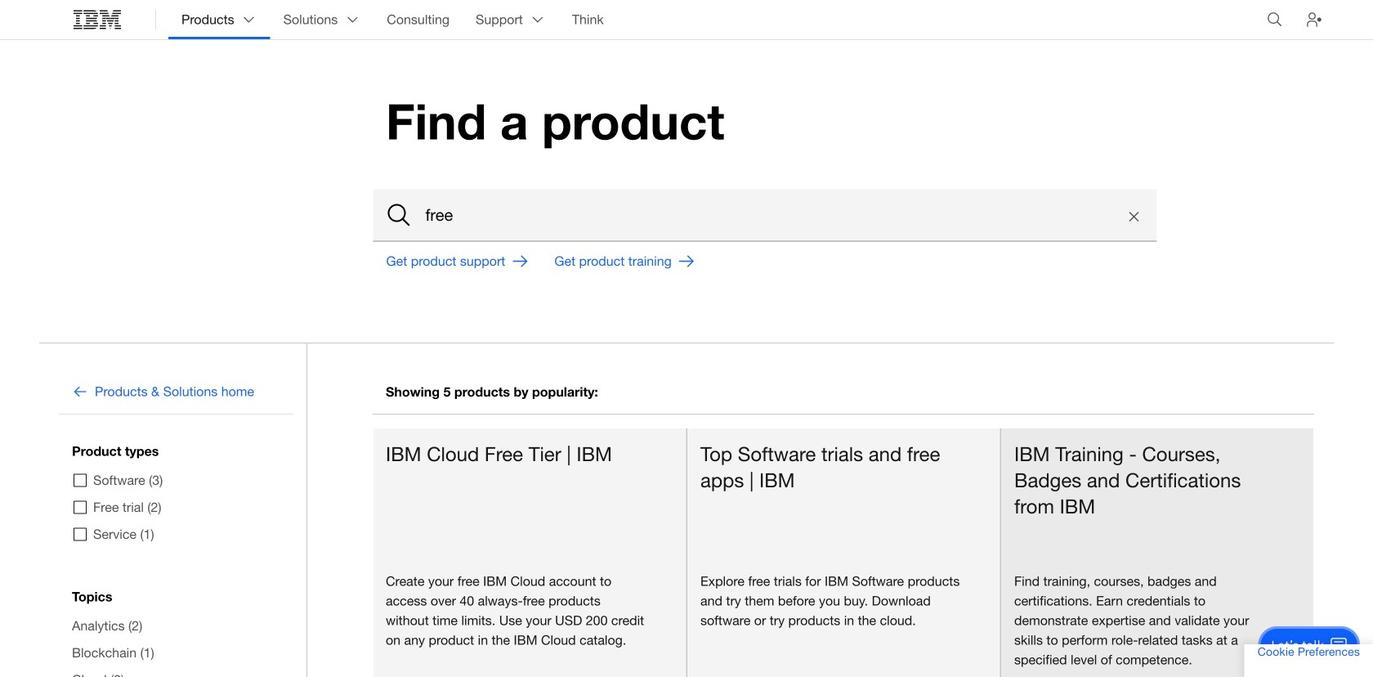 Task type: describe. For each thing, give the bounding box(es) containing it.
1 test region from the left
[[373, 428, 687, 677]]

2 test region from the left
[[687, 428, 1001, 677]]



Task type: locate. For each thing, give the bounding box(es) containing it.
search element
[[373, 189, 1158, 242]]

test region
[[373, 428, 687, 677], [687, 428, 1001, 677]]

Search text field
[[373, 189, 1158, 242]]

let's talk element
[[1272, 636, 1325, 654]]



Task type: vqa. For each thing, say whether or not it's contained in the screenshot.
test region
yes



